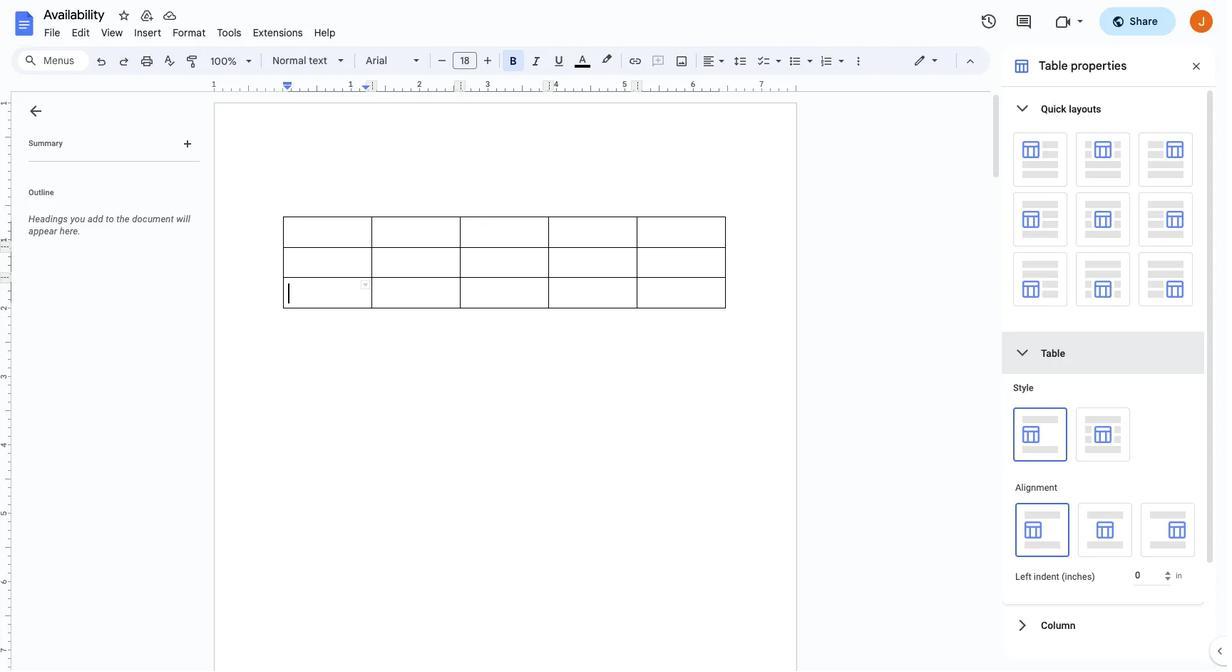 Task type: locate. For each thing, give the bounding box(es) containing it.
Left table indent, measured in inches. Value must be between -1080 and 1080 text field
[[1134, 567, 1171, 586]]

Center alignment radio
[[1079, 504, 1133, 558]]

view menu item
[[96, 24, 129, 41]]

Align table to right document margin and center vertically radio
[[1139, 193, 1193, 247]]

add
[[88, 214, 103, 225]]

edit
[[72, 26, 90, 39]]

Zoom field
[[205, 51, 258, 72]]

quick layouts tab
[[1002, 88, 1205, 130]]

styles list. normal text selected. option
[[273, 51, 330, 71]]

appear
[[29, 226, 57, 237]]

here.
[[60, 226, 81, 237]]

summary
[[29, 139, 63, 148]]

Align table to bottom and right document margins radio
[[1139, 253, 1193, 307]]

numbered list menu image
[[835, 51, 845, 56]]

properties
[[1071, 59, 1127, 73]]

the
[[116, 214, 130, 225]]

line & paragraph spacing image
[[732, 51, 749, 71]]

headings you add to the document will appear here.
[[29, 214, 191, 237]]

tools menu item
[[211, 24, 247, 41]]

menu bar
[[39, 19, 341, 42]]

outline heading
[[11, 188, 205, 208]]

text color image
[[575, 51, 591, 68]]

0 vertical spatial table
[[1039, 59, 1068, 73]]

Right alignment radio
[[1141, 504, 1196, 558]]

menu bar containing file
[[39, 19, 341, 42]]

table inside tab
[[1042, 348, 1066, 359]]

Star checkbox
[[114, 6, 134, 26]]

table properties
[[1039, 59, 1127, 73]]

you
[[70, 214, 85, 225]]

tools
[[217, 26, 242, 39]]

Wrap text style radio
[[1076, 408, 1131, 462]]

Menus field
[[18, 51, 89, 71]]

menu bar banner
[[0, 0, 1228, 672]]

menu bar inside menu bar banner
[[39, 19, 341, 42]]

mode and view toolbar
[[903, 46, 982, 75]]

indent
[[1034, 572, 1060, 583]]

Align table to bottom document margin and center horizontally radio
[[1076, 253, 1131, 307]]

Inline style radio
[[1014, 408, 1068, 462]]

left indent (inches)
[[1016, 572, 1096, 583]]

Align table to left document margin and center vertically radio
[[1014, 193, 1068, 247]]

table
[[1039, 59, 1068, 73], [1042, 348, 1066, 359]]

column
[[1042, 620, 1076, 632]]

headings
[[29, 214, 68, 225]]

file
[[44, 26, 60, 39]]

(inches)
[[1062, 572, 1096, 583]]

summary heading
[[29, 138, 63, 150]]

1 vertical spatial table
[[1042, 348, 1066, 359]]

Align table to bottom and left document margins radio
[[1014, 253, 1068, 307]]

Align table to top and left document margins radio
[[1014, 133, 1068, 187]]

will
[[176, 214, 191, 225]]

normal
[[273, 54, 306, 67]]

Align table to top and right document margins radio
[[1139, 133, 1193, 187]]

format
[[173, 26, 206, 39]]

table tab
[[1002, 332, 1205, 375]]

main toolbar
[[88, 0, 870, 178]]

table for table properties
[[1039, 59, 1068, 73]]

Zoom text field
[[207, 51, 241, 71]]

1
[[212, 79, 216, 89]]

edit menu item
[[66, 24, 96, 41]]

Align table to top document margin and center horizontally radio
[[1076, 0, 1137, 187]]



Task type: describe. For each thing, give the bounding box(es) containing it.
Rename text field
[[39, 6, 113, 23]]

table for table
[[1042, 348, 1066, 359]]

quick
[[1042, 103, 1067, 114]]

outline
[[29, 188, 54, 198]]

Font size field
[[453, 52, 483, 70]]

format menu item
[[167, 24, 211, 41]]

share button
[[1100, 7, 1176, 36]]

column tab
[[1002, 605, 1205, 647]]

in
[[1176, 572, 1183, 581]]

highlight color image
[[599, 51, 615, 68]]

insert
[[134, 26, 161, 39]]

quick layouts
[[1042, 103, 1102, 114]]

style
[[1014, 383, 1034, 394]]

file menu item
[[39, 24, 66, 41]]

click to select borders image
[[361, 280, 370, 290]]

extensions
[[253, 26, 303, 39]]

layouts
[[1069, 103, 1102, 114]]

help menu item
[[309, 24, 341, 41]]

Center table within document margins radio
[[1076, 193, 1131, 247]]

to
[[106, 214, 114, 225]]

font list. arial selected. option
[[366, 51, 405, 71]]

Left alignment radio
[[1016, 504, 1070, 558]]

alignment
[[1016, 483, 1058, 494]]

extensions menu item
[[247, 24, 309, 41]]

text
[[309, 54, 327, 67]]

table properties application
[[0, 0, 1228, 672]]

insert menu item
[[129, 24, 167, 41]]

document
[[132, 214, 174, 225]]

left
[[1016, 572, 1032, 583]]

arial
[[366, 54, 387, 67]]

table properties section
[[1002, 0, 1216, 672]]

help
[[314, 26, 336, 39]]

insert image image
[[674, 51, 690, 71]]

view
[[101, 26, 123, 39]]

share
[[1130, 15, 1158, 28]]

normal text
[[273, 54, 327, 67]]

document outline element
[[11, 92, 205, 672]]

Font size text field
[[454, 52, 477, 69]]



Task type: vqa. For each thing, say whether or not it's contained in the screenshot.
menu
no



